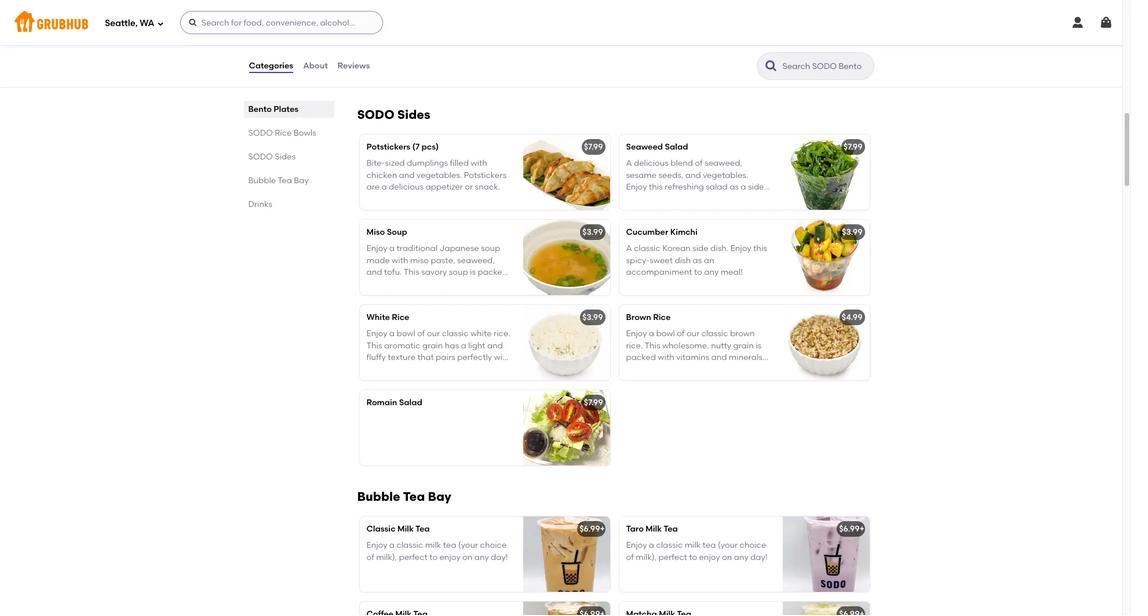 Task type: vqa. For each thing, say whether or not it's contained in the screenshot.
'beans,'
no



Task type: locate. For each thing, give the bounding box(es) containing it.
0 horizontal spatial salad
[[399, 398, 422, 408]]

milk
[[425, 541, 441, 550], [685, 541, 701, 550]]

milk), down classic
[[376, 552, 397, 562]]

bubble tea bay down sodo sides tab
[[248, 176, 309, 186]]

potstickers (7 pcs) image
[[523, 135, 610, 210]]

cucumber kimchi image
[[783, 220, 870, 295]]

choice for classic milk tea
[[480, 541, 507, 550]]

0 vertical spatial potstickers
[[367, 142, 411, 152]]

+
[[600, 524, 605, 534], [860, 524, 865, 534]]

0 vertical spatial delicious
[[634, 158, 669, 168]]

perfect for taro milk tea
[[659, 552, 687, 562]]

1 horizontal spatial svg image
[[1100, 16, 1114, 30]]

0 horizontal spatial enjoy a classic milk tea (your choice of milk), perfect to enjoy on any day!
[[367, 541, 508, 562]]

classic
[[634, 244, 661, 254], [397, 541, 423, 550], [656, 541, 683, 550]]

enjoy down taro
[[626, 541, 647, 550]]

0 vertical spatial sides
[[398, 107, 430, 122]]

2 enjoy a classic milk tea (your choice of milk), perfect to enjoy on any day! from the left
[[626, 541, 768, 562]]

savory
[[421, 267, 447, 277]]

0 horizontal spatial or
[[465, 182, 473, 192]]

1 horizontal spatial perfect
[[659, 552, 687, 562]]

romain salad image
[[523, 390, 610, 466]]

bento plates
[[248, 104, 299, 114]]

2 tea from the left
[[703, 541, 716, 550]]

sodo inside tab
[[248, 152, 273, 162]]

1 horizontal spatial enjoy
[[699, 552, 720, 562]]

rice right brown on the right of the page
[[653, 313, 671, 322]]

1 horizontal spatial milk
[[646, 524, 662, 534]]

vegetables.
[[417, 170, 462, 180], [703, 170, 749, 180]]

bubble
[[248, 176, 276, 186], [357, 489, 400, 504]]

1 spicy from the top
[[367, 10, 388, 20]]

a inside a classic korean side dish. enjoy this spicy-sweet dish as an accompaniment to any meal!
[[626, 244, 632, 254]]

enjoy down classic
[[367, 541, 388, 550]]

0 horizontal spatial bubble tea bay
[[248, 176, 309, 186]]

appetizer
[[426, 182, 463, 192]]

1 vertical spatial bubble
[[357, 489, 400, 504]]

sodo rice bowls
[[248, 128, 316, 138]]

potstickers up snack.
[[464, 170, 507, 180]]

a for classic milk tea
[[389, 541, 395, 550]]

enjoy inside enjoy a traditional japanese soup made with miso paste, seaweed, and tofu. this savory soup is packed with flavor and sure to please any palate.
[[367, 244, 388, 254]]

0 horizontal spatial this
[[649, 182, 663, 192]]

enjoy right dish.
[[731, 244, 752, 254]]

0 horizontal spatial bubble
[[248, 176, 276, 186]]

enjoy for taro milk tea
[[626, 541, 647, 550]]

tea up classic milk tea
[[403, 489, 425, 504]]

an down seeds,
[[654, 194, 665, 204]]

as
[[730, 182, 739, 192], [693, 255, 702, 265]]

white rice image
[[523, 305, 610, 380]]

1 a from the top
[[626, 158, 632, 168]]

soup up packed at left
[[481, 244, 500, 254]]

brown rice image
[[783, 305, 870, 380]]

an inside the 'a delicious blend of seaweed, sesame seeds, and vegetables. enjoy this refreshing salad as a side dish or an appetizer.'
[[654, 194, 665, 204]]

sides down sodo rice bowls
[[275, 152, 296, 162]]

1 perfect from the left
[[399, 552, 428, 562]]

and down over
[[455, 38, 471, 48]]

tea right taro
[[664, 524, 678, 534]]

2 horizontal spatial of
[[695, 158, 703, 168]]

1 day! from the left
[[491, 552, 508, 562]]

1 vertical spatial side
[[693, 244, 709, 254]]

side right salad
[[748, 182, 764, 192]]

choice for taro milk tea
[[740, 541, 767, 550]]

1 vertical spatial sodo sides
[[248, 152, 296, 162]]

1 horizontal spatial bubble tea bay
[[357, 489, 452, 504]]

0 horizontal spatial svg image
[[157, 20, 164, 27]]

this down sesame
[[649, 182, 663, 192]]

0 vertical spatial bubble tea bay
[[248, 176, 309, 186]]

classic down classic milk tea
[[397, 541, 423, 550]]

potstickers inside bite-sized dumplings filled with chicken and vegetables. potstickers are a delicious appetizer or snack.
[[464, 170, 507, 180]]

1 tea from the left
[[443, 541, 456, 550]]

vegetables. inside bite-sized dumplings filled with chicken and vegetables. potstickers are a delicious appetizer or snack.
[[417, 170, 462, 180]]

1 horizontal spatial bubble
[[357, 489, 400, 504]]

enjoy for classic milk tea
[[367, 541, 388, 550]]

0 vertical spatial soup
[[481, 244, 500, 254]]

or
[[465, 182, 473, 192], [644, 194, 652, 204]]

refreshing
[[665, 182, 704, 192]]

spicy fried tofu rice bowl image
[[523, 3, 610, 78]]

sides up (7
[[398, 107, 430, 122]]

1 horizontal spatial salad
[[665, 142, 688, 152]]

2 a from the top
[[626, 244, 632, 254]]

seaweed salad image
[[783, 135, 870, 210]]

classic for classic milk tea
[[397, 541, 423, 550]]

spicy
[[367, 10, 388, 20], [367, 27, 388, 37]]

a down classic milk tea
[[389, 541, 395, 550]]

1 vertical spatial seaweed,
[[457, 255, 495, 265]]

enjoy a traditional japanese soup made with miso paste, seaweed, and tofu. this savory soup is packed with flavor and sure to please any palate.
[[367, 244, 508, 301]]

(your for classic milk tea
[[458, 541, 478, 550]]

bubble up drinks
[[248, 176, 276, 186]]

of down classic
[[367, 552, 374, 562]]

reviews button
[[337, 45, 371, 87]]

milk), for classic
[[376, 552, 397, 562]]

milk),
[[376, 552, 397, 562], [636, 552, 657, 562]]

1 horizontal spatial potstickers
[[464, 170, 507, 180]]

0 vertical spatial spicy
[[367, 10, 388, 20]]

0 vertical spatial salad
[[665, 142, 688, 152]]

1 horizontal spatial of
[[626, 552, 634, 562]]

drinks tab
[[248, 198, 330, 210]]

1 horizontal spatial seaweed,
[[705, 158, 743, 168]]

0 horizontal spatial side
[[693, 244, 709, 254]]

bubble inside tab
[[248, 176, 276, 186]]

a inside the 'a delicious blend of seaweed, sesame seeds, and vegetables. enjoy this refreshing salad as a side dish or an appetizer.'
[[626, 158, 632, 168]]

enjoy a classic milk tea (your choice of milk), perfect to enjoy on any day! down taro milk tea
[[626, 541, 768, 562]]

korean
[[663, 244, 691, 254]]

0 horizontal spatial perfect
[[399, 552, 428, 562]]

delicious up sesame
[[634, 158, 669, 168]]

0 horizontal spatial vegetables.
[[417, 170, 462, 180]]

1 horizontal spatial this
[[754, 244, 767, 254]]

or inside bite-sized dumplings filled with chicken and vegetables. potstickers are a delicious appetizer or snack.
[[465, 182, 473, 192]]

and down sized
[[399, 170, 415, 180]]

side inside the 'a delicious blend of seaweed, sesame seeds, and vegetables. enjoy this refreshing salad as a side dish or an appetizer.'
[[748, 182, 764, 192]]

0 vertical spatial bubble
[[248, 176, 276, 186]]

rice
[[431, 10, 449, 20], [275, 128, 292, 138], [392, 313, 410, 322], [653, 313, 671, 322]]

a inside enjoy a traditional japanese soup made with miso paste, seaweed, and tofu. this savory soup is packed with flavor and sure to please any palate.
[[389, 244, 395, 254]]

rice right white
[[392, 313, 410, 322]]

bay up classic milk tea
[[428, 489, 452, 504]]

1 vertical spatial a
[[626, 244, 632, 254]]

0 horizontal spatial milk
[[425, 541, 441, 550]]

enjoy a classic milk tea (your choice of milk), perfect to enjoy on any day!
[[367, 541, 508, 562], [626, 541, 768, 562]]

a inside bite-sized dumplings filled with chicken and vegetables. potstickers are a delicious appetizer or snack.
[[382, 182, 387, 192]]

1 enjoy a classic milk tea (your choice of milk), perfect to enjoy on any day! from the left
[[367, 541, 508, 562]]

1 vegetables. from the left
[[417, 170, 462, 180]]

filled
[[450, 158, 469, 168]]

tea inside tab
[[278, 176, 292, 186]]

spicy for spicy fried tofu rice bowl
[[367, 10, 388, 20]]

enjoy a classic milk tea (your choice of milk), perfect to enjoy on any day! down classic milk tea
[[367, 541, 508, 562]]

0 horizontal spatial $6.99
[[580, 524, 600, 534]]

1 horizontal spatial $6.99
[[840, 524, 860, 534]]

delicious down sized
[[389, 182, 424, 192]]

to
[[694, 267, 703, 277], [445, 279, 453, 289], [430, 552, 438, 562], [689, 552, 697, 562]]

seattle, wa
[[105, 18, 155, 28]]

white
[[367, 313, 390, 322]]

as down kimchi
[[693, 255, 702, 265]]

delicious inside bite-sized dumplings filled with chicken and vegetables. potstickers are a delicious appetizer or snack.
[[389, 182, 424, 192]]

0 vertical spatial seaweed,
[[705, 158, 743, 168]]

2 $6.99 from the left
[[840, 524, 860, 534]]

sprouts
[[424, 38, 453, 48]]

2 (your from the left
[[718, 541, 738, 550]]

1 vertical spatial salad
[[399, 398, 422, 408]]

1 vertical spatial delicious
[[389, 182, 424, 192]]

0 horizontal spatial choice
[[480, 541, 507, 550]]

dish down sesame
[[626, 194, 642, 204]]

salad for romain salad
[[399, 398, 422, 408]]

or left snack.
[[465, 182, 473, 192]]

1 vertical spatial potstickers
[[464, 170, 507, 180]]

bowls
[[294, 128, 316, 138]]

$6.99 for classic milk tea
[[580, 524, 600, 534]]

milk
[[398, 524, 414, 534], [646, 524, 662, 534]]

or down sesame
[[644, 194, 652, 204]]

2 milk from the left
[[685, 541, 701, 550]]

classic
[[367, 524, 396, 534]]

0 vertical spatial side
[[748, 182, 764, 192]]

dish down korean
[[675, 255, 691, 265]]

1 vertical spatial or
[[644, 194, 652, 204]]

sodo sides
[[357, 107, 430, 122], [248, 152, 296, 162]]

this
[[404, 267, 420, 277]]

1 horizontal spatial $6.99 +
[[840, 524, 865, 534]]

1 choice from the left
[[480, 541, 507, 550]]

0 horizontal spatial +
[[600, 524, 605, 534]]

0 horizontal spatial enjoy
[[440, 552, 461, 562]]

2 on from the left
[[722, 552, 732, 562]]

snack.
[[475, 182, 500, 192]]

spicy inside the 'spicy fried tofu served over white rice with bean sprouts and cucumber kimchi'
[[367, 27, 388, 37]]

enjoy for taro milk tea
[[699, 552, 720, 562]]

side left dish.
[[693, 244, 709, 254]]

1 horizontal spatial milk
[[685, 541, 701, 550]]

a right are
[[382, 182, 387, 192]]

seaweed, inside the 'a delicious blend of seaweed, sesame seeds, and vegetables. enjoy this refreshing salad as a side dish or an appetizer.'
[[705, 158, 743, 168]]

1 + from the left
[[600, 524, 605, 534]]

with up cucumber
[[383, 38, 400, 48]]

1 vertical spatial soup
[[449, 267, 468, 277]]

1 horizontal spatial bay
[[428, 489, 452, 504]]

and inside the 'spicy fried tofu served over white rice with bean sprouts and cucumber kimchi'
[[455, 38, 471, 48]]

rice left bowls
[[275, 128, 292, 138]]

classic down taro milk tea
[[656, 541, 683, 550]]

an
[[654, 194, 665, 204], [704, 255, 714, 265]]

classic up spicy-
[[634, 244, 661, 254]]

dish.
[[711, 244, 729, 254]]

dish
[[626, 194, 642, 204], [675, 255, 691, 265]]

1 horizontal spatial dish
[[675, 255, 691, 265]]

a down soup at the top of the page
[[389, 244, 395, 254]]

2 milk), from the left
[[636, 552, 657, 562]]

flavor
[[385, 279, 407, 289]]

classic milk tea image
[[523, 517, 610, 592]]

of inside the 'a delicious blend of seaweed, sesame seeds, and vegetables. enjoy this refreshing salad as a side dish or an appetizer.'
[[695, 158, 703, 168]]

0 horizontal spatial $6.99 +
[[580, 524, 605, 534]]

side inside a classic korean side dish. enjoy this spicy-sweet dish as an accompaniment to any meal!
[[693, 244, 709, 254]]

+ for taro milk tea
[[860, 524, 865, 534]]

1 horizontal spatial milk),
[[636, 552, 657, 562]]

spicy up rice
[[367, 27, 388, 37]]

a for a classic korean side dish. enjoy this spicy-sweet dish as an accompaniment to any meal!
[[626, 244, 632, 254]]

with up tofu.
[[392, 255, 408, 265]]

with right filled
[[471, 158, 487, 168]]

on
[[463, 552, 473, 562], [722, 552, 732, 562]]

a up spicy-
[[626, 244, 632, 254]]

milk right taro
[[646, 524, 662, 534]]

Search SODO Bento search field
[[782, 61, 870, 72]]

drinks
[[248, 199, 272, 209]]

sodo
[[357, 107, 395, 122], [248, 128, 273, 138], [248, 152, 273, 162]]

1 (your from the left
[[458, 541, 478, 550]]

2 choice from the left
[[740, 541, 767, 550]]

$3.99 for enjoy a traditional japanese soup made with miso paste, seaweed, and tofu. this savory soup is packed with flavor and sure to please any palate.
[[583, 227, 603, 237]]

$6.99 + for taro milk tea
[[840, 524, 865, 534]]

a right salad
[[741, 182, 746, 192]]

1 milk), from the left
[[376, 552, 397, 562]]

enjoy
[[440, 552, 461, 562], [699, 552, 720, 562]]

please
[[455, 279, 482, 289]]

1 enjoy from the left
[[440, 552, 461, 562]]

seaweed,
[[705, 158, 743, 168], [457, 255, 495, 265]]

0 horizontal spatial delicious
[[389, 182, 424, 192]]

vegetables. inside the 'a delicious blend of seaweed, sesame seeds, and vegetables. enjoy this refreshing salad as a side dish or an appetizer.'
[[703, 170, 749, 180]]

$6.99
[[580, 524, 600, 534], [840, 524, 860, 534]]

an down dish.
[[704, 255, 714, 265]]

0 horizontal spatial dish
[[626, 194, 642, 204]]

enjoy inside the 'a delicious blend of seaweed, sesame seeds, and vegetables. enjoy this refreshing salad as a side dish or an appetizer.'
[[626, 182, 647, 192]]

1 milk from the left
[[398, 524, 414, 534]]

a up sesame
[[626, 158, 632, 168]]

rice inside tab
[[275, 128, 292, 138]]

soup left is
[[449, 267, 468, 277]]

blend
[[671, 158, 693, 168]]

2 milk from the left
[[646, 524, 662, 534]]

enjoy for classic milk tea
[[440, 552, 461, 562]]

cucumber
[[367, 50, 407, 60]]

0 horizontal spatial svg image
[[1071, 16, 1085, 30]]

0 vertical spatial a
[[626, 158, 632, 168]]

perfect down taro milk tea
[[659, 552, 687, 562]]

classic milk tea
[[367, 524, 430, 534]]

spicy image
[[367, 66, 377, 76]]

1 horizontal spatial tea
[[703, 541, 716, 550]]

milk right classic
[[398, 524, 414, 534]]

0 horizontal spatial milk
[[398, 524, 414, 534]]

sodo up potstickers (7 pcs)
[[357, 107, 395, 122]]

and down this at top left
[[409, 279, 425, 289]]

1 vertical spatial bay
[[428, 489, 452, 504]]

1 horizontal spatial delicious
[[634, 158, 669, 168]]

tea right classic
[[416, 524, 430, 534]]

tea down sodo sides tab
[[278, 176, 292, 186]]

perfect
[[399, 552, 428, 562], [659, 552, 687, 562]]

bubble tea bay
[[248, 176, 309, 186], [357, 489, 452, 504]]

any
[[704, 267, 719, 277], [483, 279, 498, 289], [475, 552, 489, 562], [734, 552, 749, 562]]

1 vertical spatial sodo
[[248, 128, 273, 138]]

as inside the 'a delicious blend of seaweed, sesame seeds, and vegetables. enjoy this refreshing salad as a side dish or an appetizer.'
[[730, 182, 739, 192]]

1 horizontal spatial day!
[[751, 552, 768, 562]]

sides
[[398, 107, 430, 122], [275, 152, 296, 162]]

seaweed, up salad
[[705, 158, 743, 168]]

enjoy up made
[[367, 244, 388, 254]]

this right dish.
[[754, 244, 767, 254]]

about
[[303, 61, 328, 71]]

1 milk from the left
[[425, 541, 441, 550]]

milk for taro
[[646, 524, 662, 534]]

1 horizontal spatial or
[[644, 194, 652, 204]]

0 vertical spatial sodo
[[357, 107, 395, 122]]

0 vertical spatial as
[[730, 182, 739, 192]]

1 horizontal spatial side
[[748, 182, 764, 192]]

1 horizontal spatial vegetables.
[[703, 170, 749, 180]]

$7.99 for a delicious blend of seaweed, sesame seeds, and vegetables. enjoy this refreshing salad as a side dish or an appetizer.
[[844, 142, 863, 152]]

1 horizontal spatial sodo sides
[[357, 107, 430, 122]]

milk), down taro milk tea
[[636, 552, 657, 562]]

svg image
[[1071, 16, 1085, 30], [1100, 16, 1114, 30]]

enjoy down sesame
[[626, 182, 647, 192]]

a
[[382, 182, 387, 192], [741, 182, 746, 192], [389, 244, 395, 254], [389, 541, 395, 550], [649, 541, 655, 550]]

1 $6.99 from the left
[[580, 524, 600, 534]]

1 horizontal spatial an
[[704, 255, 714, 265]]

day! for taro milk tea
[[751, 552, 768, 562]]

paste,
[[431, 255, 455, 265]]

of right "blend"
[[695, 158, 703, 168]]

seaweed, up is
[[457, 255, 495, 265]]

2 spicy from the top
[[367, 27, 388, 37]]

potstickers
[[367, 142, 411, 152], [464, 170, 507, 180]]

0 vertical spatial dish
[[626, 194, 642, 204]]

sodo sides up potstickers (7 pcs)
[[357, 107, 430, 122]]

day!
[[491, 552, 508, 562], [751, 552, 768, 562]]

0 vertical spatial this
[[649, 182, 663, 192]]

1 $6.99 + from the left
[[580, 524, 605, 534]]

of down taro
[[626, 552, 634, 562]]

1 vertical spatial spicy
[[367, 27, 388, 37]]

0 vertical spatial an
[[654, 194, 665, 204]]

sodo sides tab
[[248, 151, 330, 163]]

0 horizontal spatial day!
[[491, 552, 508, 562]]

seaweed
[[626, 142, 663, 152]]

delicious inside the 'a delicious blend of seaweed, sesame seeds, and vegetables. enjoy this refreshing salad as a side dish or an appetizer.'
[[634, 158, 669, 168]]

pcs)
[[422, 142, 439, 152]]

any inside a classic korean side dish. enjoy this spicy-sweet dish as an accompaniment to any meal!
[[704, 267, 719, 277]]

bubble tea bay up classic milk tea
[[357, 489, 452, 504]]

1 vertical spatial this
[[754, 244, 767, 254]]

2 + from the left
[[860, 524, 865, 534]]

2 perfect from the left
[[659, 552, 687, 562]]

0 horizontal spatial as
[[693, 255, 702, 265]]

bite-
[[367, 158, 385, 168]]

fried
[[390, 10, 411, 20]]

0 horizontal spatial on
[[463, 552, 473, 562]]

tea for taro milk tea
[[703, 541, 716, 550]]

matcha milk tea image
[[783, 602, 870, 615]]

and inside the 'a delicious blend of seaweed, sesame seeds, and vegetables. enjoy this refreshing salad as a side dish or an appetizer.'
[[686, 170, 701, 180]]

1 horizontal spatial enjoy a classic milk tea (your choice of milk), perfect to enjoy on any day!
[[626, 541, 768, 562]]

salad up "blend"
[[665, 142, 688, 152]]

1 vertical spatial an
[[704, 255, 714, 265]]

bay inside tab
[[294, 176, 309, 186]]

delicious
[[634, 158, 669, 168], [389, 182, 424, 192]]

spicy left fried
[[367, 10, 388, 20]]

bay down sodo sides tab
[[294, 176, 309, 186]]

1 horizontal spatial +
[[860, 524, 865, 534]]

svg image
[[188, 18, 197, 27], [157, 20, 164, 27]]

2 $6.99 + from the left
[[840, 524, 865, 534]]

a down taro milk tea
[[649, 541, 655, 550]]

2 day! from the left
[[751, 552, 768, 562]]

2 vegetables. from the left
[[703, 170, 749, 180]]

sodo down sodo rice bowls
[[248, 152, 273, 162]]

bay
[[294, 176, 309, 186], [428, 489, 452, 504]]

0 horizontal spatial potstickers
[[367, 142, 411, 152]]

milk for taro milk tea
[[685, 541, 701, 550]]

(7
[[413, 142, 420, 152]]

potstickers up sized
[[367, 142, 411, 152]]

dish inside the 'a delicious blend of seaweed, sesame seeds, and vegetables. enjoy this refreshing salad as a side dish or an appetizer.'
[[626, 194, 642, 204]]

0 horizontal spatial milk),
[[376, 552, 397, 562]]

with
[[383, 38, 400, 48], [471, 158, 487, 168], [392, 255, 408, 265], [367, 279, 383, 289]]

sodo down the bento
[[248, 128, 273, 138]]

0 horizontal spatial (your
[[458, 541, 478, 550]]

perfect down classic milk tea
[[399, 552, 428, 562]]

vegetables. up appetizer
[[417, 170, 462, 180]]

0 horizontal spatial sodo sides
[[248, 152, 296, 162]]

vegetables. up salad
[[703, 170, 749, 180]]

miso
[[410, 255, 429, 265]]

1 horizontal spatial choice
[[740, 541, 767, 550]]

1 horizontal spatial as
[[730, 182, 739, 192]]

1 horizontal spatial on
[[722, 552, 732, 562]]

1 vertical spatial as
[[693, 255, 702, 265]]

and down made
[[367, 267, 382, 277]]

bubble up classic
[[357, 489, 400, 504]]

1 horizontal spatial sides
[[398, 107, 430, 122]]

milk for classic
[[398, 524, 414, 534]]

salad right romain
[[399, 398, 422, 408]]

1 on from the left
[[463, 552, 473, 562]]

a
[[626, 158, 632, 168], [626, 244, 632, 254]]

and up refreshing
[[686, 170, 701, 180]]

sodo inside tab
[[248, 128, 273, 138]]

0 vertical spatial bay
[[294, 176, 309, 186]]

sodo sides down sodo rice bowls
[[248, 152, 296, 162]]

0 horizontal spatial sides
[[275, 152, 296, 162]]

$6.99 + for classic milk tea
[[580, 524, 605, 534]]

0 horizontal spatial of
[[367, 552, 374, 562]]

this
[[649, 182, 663, 192], [754, 244, 767, 254]]

fried
[[390, 27, 408, 37]]

search icon image
[[764, 59, 778, 73]]

as right salad
[[730, 182, 739, 192]]

1 horizontal spatial (your
[[718, 541, 738, 550]]

2 enjoy from the left
[[699, 552, 720, 562]]

to inside a classic korean side dish. enjoy this spicy-sweet dish as an accompaniment to any meal!
[[694, 267, 703, 277]]



Task type: describe. For each thing, give the bounding box(es) containing it.
about button
[[303, 45, 328, 87]]

white
[[474, 27, 496, 37]]

a for taro milk tea
[[649, 541, 655, 550]]

a delicious blend of seaweed, sesame seeds, and vegetables. enjoy this refreshing salad as a side dish or an appetizer.
[[626, 158, 764, 204]]

main navigation navigation
[[0, 0, 1123, 45]]

seaweed salad
[[626, 142, 688, 152]]

with inside the 'spicy fried tofu served over white rice with bean sprouts and cucumber kimchi'
[[383, 38, 400, 48]]

accompaniment
[[626, 267, 693, 277]]

reviews
[[338, 61, 370, 71]]

enjoy a classic milk tea (your choice of milk), perfect to enjoy on any day! for taro milk tea
[[626, 541, 768, 562]]

rice for brown rice
[[653, 313, 671, 322]]

on for classic milk tea
[[463, 552, 473, 562]]

brown
[[626, 313, 651, 322]]

are
[[367, 182, 380, 192]]

rice for sodo rice bowls
[[275, 128, 292, 138]]

categories
[[249, 61, 293, 71]]

taro milk tea image
[[783, 517, 870, 592]]

with inside bite-sized dumplings filled with chicken and vegetables. potstickers are a delicious appetizer or snack.
[[471, 158, 487, 168]]

salad for seaweed salad
[[665, 142, 688, 152]]

rice for white rice
[[392, 313, 410, 322]]

chicken
[[367, 170, 397, 180]]

sweet
[[650, 255, 673, 265]]

to inside enjoy a traditional japanese soup made with miso paste, seaweed, and tofu. this savory soup is packed with flavor and sure to please any palate.
[[445, 279, 453, 289]]

1 svg image from the left
[[1071, 16, 1085, 30]]

coffee milk tea image
[[523, 602, 610, 615]]

enjoy a classic milk tea (your choice of milk), perfect to enjoy on any day! for classic milk tea
[[367, 541, 508, 562]]

with up palate.
[[367, 279, 383, 289]]

sodo rice bowls tab
[[248, 127, 330, 139]]

as inside a classic korean side dish. enjoy this spicy-sweet dish as an accompaniment to any meal!
[[693, 255, 702, 265]]

sure
[[427, 279, 443, 289]]

sodo for sodo rice bowls tab
[[248, 128, 273, 138]]

0 vertical spatial sodo sides
[[357, 107, 430, 122]]

over
[[455, 27, 472, 37]]

bubble tea bay inside tab
[[248, 176, 309, 186]]

bubble tea bay tab
[[248, 174, 330, 187]]

miso
[[367, 227, 385, 237]]

sesame
[[626, 170, 657, 180]]

an inside a classic korean side dish. enjoy this spicy-sweet dish as an accompaniment to any meal!
[[704, 255, 714, 265]]

$3.99 for a classic korean side dish. enjoy this spicy-sweet dish as an accompaniment to any meal!
[[842, 227, 863, 237]]

plates
[[274, 104, 299, 114]]

$7.99 for bite-sized dumplings filled with chicken and vegetables. potstickers are a delicious appetizer or snack.
[[584, 142, 603, 152]]

soup
[[387, 227, 407, 237]]

kimchi
[[409, 50, 435, 60]]

tea for classic milk tea
[[443, 541, 456, 550]]

appetizer.
[[667, 194, 706, 204]]

this inside the 'a delicious blend of seaweed, sesame seeds, and vegetables. enjoy this refreshing salad as a side dish or an appetizer.'
[[649, 182, 663, 192]]

a classic korean side dish. enjoy this spicy-sweet dish as an accompaniment to any meal!
[[626, 244, 767, 277]]

1 vertical spatial bubble tea bay
[[357, 489, 452, 504]]

kimchi
[[671, 227, 698, 237]]

sides inside tab
[[275, 152, 296, 162]]

+ for classic milk tea
[[600, 524, 605, 534]]

0 horizontal spatial soup
[[449, 267, 468, 277]]

day! for classic milk tea
[[491, 552, 508, 562]]

sodo for sodo sides tab
[[248, 152, 273, 162]]

tofu
[[412, 10, 429, 20]]

of for classic milk tea
[[367, 552, 374, 562]]

bento
[[248, 104, 272, 114]]

meal!
[[721, 267, 743, 277]]

seeds,
[[659, 170, 684, 180]]

white rice
[[367, 313, 410, 322]]

bowl
[[451, 10, 470, 20]]

$4.99
[[842, 313, 863, 322]]

spicy for spicy fried tofu served over white rice with bean sprouts and cucumber kimchi
[[367, 27, 388, 37]]

bite-sized dumplings filled with chicken and vegetables. potstickers are a delicious appetizer or snack.
[[367, 158, 507, 192]]

romain salad
[[367, 398, 422, 408]]

seaweed, inside enjoy a traditional japanese soup made with miso paste, seaweed, and tofu. this savory soup is packed with flavor and sure to please any palate.
[[457, 255, 495, 265]]

$6.99 for taro milk tea
[[840, 524, 860, 534]]

(your for taro milk tea
[[718, 541, 738, 550]]

a inside the 'a delicious blend of seaweed, sesame seeds, and vegetables. enjoy this refreshing salad as a side dish or an appetizer.'
[[741, 182, 746, 192]]

cucumber kimchi
[[626, 227, 698, 237]]

1 horizontal spatial svg image
[[188, 18, 197, 27]]

palate.
[[367, 291, 395, 301]]

a for miso soup
[[389, 244, 395, 254]]

any inside enjoy a traditional japanese soup made with miso paste, seaweed, and tofu. this savory soup is packed with flavor and sure to please any palate.
[[483, 279, 498, 289]]

rice up served
[[431, 10, 449, 20]]

milk for classic milk tea
[[425, 541, 441, 550]]

enjoy for miso soup
[[367, 244, 388, 254]]

sodo sides inside tab
[[248, 152, 296, 162]]

and inside bite-sized dumplings filled with chicken and vegetables. potstickers are a delicious appetizer or snack.
[[399, 170, 415, 180]]

japanese
[[440, 244, 479, 254]]

cucumber
[[626, 227, 669, 237]]

spicy-
[[626, 255, 650, 265]]

miso soup
[[367, 227, 407, 237]]

bean
[[402, 38, 422, 48]]

dumplings
[[407, 158, 448, 168]]

packed
[[478, 267, 508, 277]]

tofu.
[[384, 267, 402, 277]]

tofu
[[410, 27, 425, 37]]

perfect for classic milk tea
[[399, 552, 428, 562]]

of for taro milk tea
[[626, 552, 634, 562]]

traditional
[[397, 244, 438, 254]]

sized
[[385, 158, 405, 168]]

seattle,
[[105, 18, 138, 28]]

rice
[[367, 38, 381, 48]]

or inside the 'a delicious blend of seaweed, sesame seeds, and vegetables. enjoy this refreshing salad as a side dish or an appetizer.'
[[644, 194, 652, 204]]

classic inside a classic korean side dish. enjoy this spicy-sweet dish as an accompaniment to any meal!
[[634, 244, 661, 254]]

served
[[427, 27, 453, 37]]

spicy fried tofu rice bowl
[[367, 10, 470, 20]]

this inside a classic korean side dish. enjoy this spicy-sweet dish as an accompaniment to any meal!
[[754, 244, 767, 254]]

taro milk tea
[[626, 524, 678, 534]]

Search for food, convenience, alcohol... search field
[[180, 11, 383, 34]]

made
[[367, 255, 390, 265]]

taro
[[626, 524, 644, 534]]

romain
[[367, 398, 397, 408]]

wa
[[140, 18, 155, 28]]

spicy fried tofu served over white rice with bean sprouts and cucumber kimchi
[[367, 27, 496, 60]]

1 horizontal spatial soup
[[481, 244, 500, 254]]

miso soup image
[[523, 220, 610, 295]]

classic for taro milk tea
[[656, 541, 683, 550]]

on for taro milk tea
[[722, 552, 732, 562]]

enjoy inside a classic korean side dish. enjoy this spicy-sweet dish as an accompaniment to any meal!
[[731, 244, 752, 254]]

is
[[470, 267, 476, 277]]

dish inside a classic korean side dish. enjoy this spicy-sweet dish as an accompaniment to any meal!
[[675, 255, 691, 265]]

milk), for taro
[[636, 552, 657, 562]]

2 svg image from the left
[[1100, 16, 1114, 30]]

bento plates tab
[[248, 103, 330, 115]]

a for a delicious blend of seaweed, sesame seeds, and vegetables. enjoy this refreshing salad as a side dish or an appetizer.
[[626, 158, 632, 168]]

salad
[[706, 182, 728, 192]]

potstickers (7 pcs)
[[367, 142, 439, 152]]

brown rice
[[626, 313, 671, 322]]

categories button
[[248, 45, 294, 87]]



